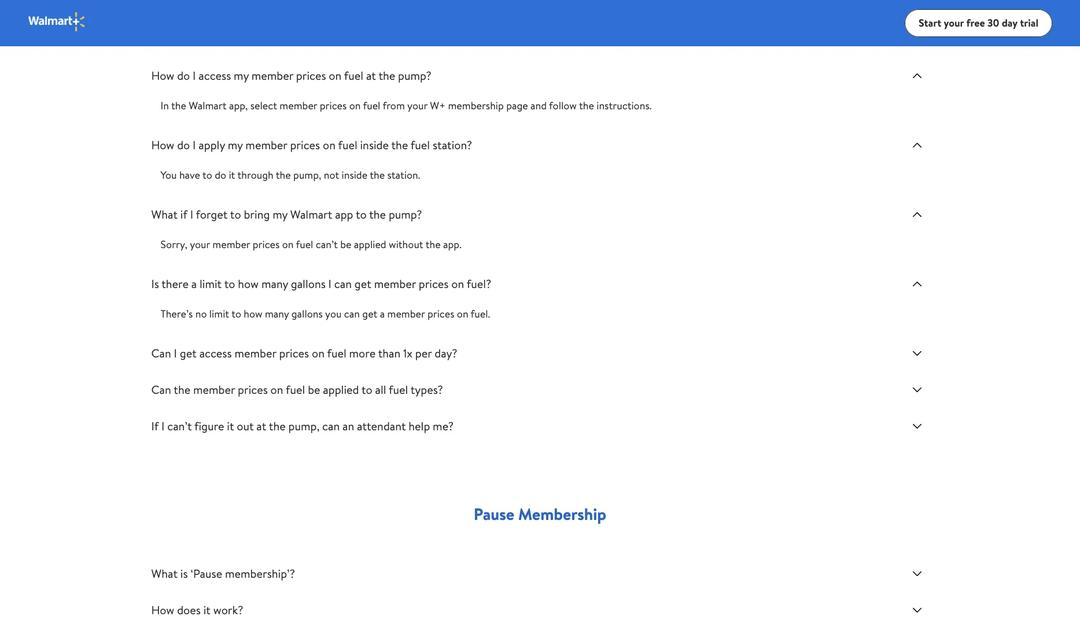 Task type: locate. For each thing, give the bounding box(es) containing it.
member down how do i access my member prices on fuel at the pump?
[[280, 98, 317, 113]]

2 vertical spatial get
[[180, 345, 197, 361]]

how
[[238, 276, 259, 292], [244, 307, 263, 321]]

is there a limit to how many gallons i can get member prices on fuel?
[[151, 276, 492, 292]]

0 vertical spatial applied
[[354, 237, 386, 252]]

if
[[180, 207, 187, 222]]

your
[[944, 15, 964, 30], [407, 98, 428, 113], [190, 237, 210, 252]]

1 vertical spatial gallons
[[292, 307, 323, 321]]

access
[[199, 68, 231, 83], [199, 345, 232, 361]]

start
[[919, 15, 942, 30]]

inside for not
[[342, 168, 368, 182]]

1 vertical spatial can
[[151, 382, 171, 398]]

1 horizontal spatial your
[[407, 98, 428, 113]]

at right out
[[257, 418, 266, 434]]

your left w+
[[407, 98, 428, 113]]

how up you
[[151, 137, 174, 153]]

sorry, your member prices on fuel can't be applied without the app.
[[161, 237, 462, 252]]

your inside button
[[944, 15, 964, 30]]

1 vertical spatial be
[[308, 382, 320, 398]]

me?
[[433, 418, 454, 434]]

at
[[366, 68, 376, 83], [257, 418, 266, 434]]

membership
[[448, 98, 504, 113]]

it left out
[[227, 418, 234, 434]]

apply
[[199, 137, 225, 153]]

my
[[234, 68, 249, 83], [228, 137, 243, 153], [273, 207, 288, 222]]

what is 'pause membership'? image
[[911, 567, 924, 581]]

follow
[[549, 98, 577, 113]]

inside right not
[[342, 168, 368, 182]]

pump, down can the member prices on fuel be applied to all fuel types?
[[288, 418, 320, 434]]

inside for fuel
[[360, 137, 389, 153]]

1 vertical spatial access
[[199, 345, 232, 361]]

can for can the member prices on fuel be applied to all fuel types?
[[151, 382, 171, 398]]

member down forget
[[213, 237, 250, 252]]

on
[[329, 68, 342, 83], [349, 98, 361, 113], [323, 137, 336, 153], [282, 237, 294, 252], [452, 276, 464, 292], [457, 307, 469, 321], [312, 345, 325, 361], [271, 382, 283, 398]]

0 vertical spatial walmart
[[189, 98, 227, 113]]

1 vertical spatial your
[[407, 98, 428, 113]]

fuel
[[344, 68, 363, 83], [363, 98, 380, 113], [338, 137, 357, 153], [411, 137, 430, 153], [296, 237, 313, 252], [327, 345, 347, 361], [286, 382, 305, 398], [389, 382, 408, 398]]

how
[[151, 68, 174, 83], [151, 137, 174, 153], [151, 602, 174, 618]]

0 vertical spatial inside
[[360, 137, 389, 153]]

0 horizontal spatial a
[[191, 276, 197, 292]]

0 vertical spatial what
[[151, 207, 178, 222]]

pump, left not
[[293, 168, 321, 182]]

1 horizontal spatial can't
[[316, 237, 338, 252]]

0 vertical spatial pump,
[[293, 168, 321, 182]]

at up in the walmart app, select member prices on fuel from your w+ membership page and follow the instructions.
[[366, 68, 376, 83]]

0 vertical spatial can't
[[316, 237, 338, 252]]

how left does
[[151, 602, 174, 618]]

can up you
[[334, 276, 352, 292]]

0 horizontal spatial your
[[190, 237, 210, 252]]

have
[[179, 168, 200, 182]]

limit right "no"
[[209, 307, 229, 321]]

do
[[177, 68, 190, 83], [177, 137, 190, 153], [215, 168, 226, 182]]

how do i apply my member prices on fuel inside the fuel station?
[[151, 137, 472, 153]]

1 vertical spatial pump?
[[389, 207, 422, 222]]

0 horizontal spatial be
[[308, 382, 320, 398]]

access up 'app,'
[[199, 68, 231, 83]]

can for get
[[334, 276, 352, 292]]

to left all
[[362, 382, 373, 398]]

the
[[379, 68, 395, 83], [171, 98, 186, 113], [579, 98, 594, 113], [392, 137, 408, 153], [276, 168, 291, 182], [370, 168, 385, 182], [369, 207, 386, 222], [426, 237, 441, 252], [174, 382, 190, 398], [269, 418, 286, 434]]

can't down app
[[316, 237, 338, 252]]

0 vertical spatial how
[[238, 276, 259, 292]]

how does it work? image
[[911, 604, 924, 617]]

without
[[389, 237, 423, 252]]

is
[[180, 566, 188, 582]]

0 vertical spatial how
[[151, 68, 174, 83]]

0 vertical spatial at
[[366, 68, 376, 83]]

0 vertical spatial your
[[944, 15, 964, 30]]

how does it work?
[[151, 602, 243, 618]]

pump?
[[398, 68, 432, 83], [389, 207, 422, 222]]

be
[[340, 237, 352, 252], [308, 382, 320, 398]]

limit up "no"
[[200, 276, 222, 292]]

pump,
[[293, 168, 321, 182], [288, 418, 320, 434]]

select
[[250, 98, 277, 113]]

it for through
[[229, 168, 235, 182]]

if
[[151, 418, 159, 434]]

2 vertical spatial it
[[204, 602, 211, 618]]

1 vertical spatial what
[[151, 566, 178, 582]]

many down sorry, your member prices on fuel can't be applied without the app.
[[262, 276, 288, 292]]

0 horizontal spatial can't
[[167, 418, 192, 434]]

access for i
[[199, 68, 231, 83]]

member up the figure
[[193, 382, 235, 398]]

many up can i get access member prices on fuel more than 1x per day?
[[265, 307, 289, 321]]

2 vertical spatial how
[[151, 602, 174, 618]]

what left "is"
[[151, 566, 178, 582]]

1 vertical spatial inside
[[342, 168, 368, 182]]

2 horizontal spatial your
[[944, 15, 964, 30]]

it for out
[[227, 418, 234, 434]]

to
[[203, 168, 212, 182], [230, 207, 241, 222], [356, 207, 367, 222], [224, 276, 235, 292], [232, 307, 241, 321], [362, 382, 373, 398]]

all
[[375, 382, 386, 398]]

how do i apply my member prices on fuel inside the fuel station? image
[[911, 138, 924, 152]]

can left "an"
[[322, 418, 340, 434]]

walmart up sorry, your member prices on fuel can't be applied without the app.
[[290, 207, 332, 222]]

can for an
[[322, 418, 340, 434]]

it
[[229, 168, 235, 182], [227, 418, 234, 434], [204, 602, 211, 618]]

an
[[343, 418, 354, 434]]

2 what from the top
[[151, 566, 178, 582]]

can down there's
[[151, 345, 171, 361]]

inside up station.
[[360, 137, 389, 153]]

1 vertical spatial a
[[380, 307, 385, 321]]

inside
[[360, 137, 389, 153], [342, 168, 368, 182]]

more
[[349, 345, 376, 361]]

0 vertical spatial can
[[334, 276, 352, 292]]

bring
[[244, 207, 270, 222]]

member up can the member prices on fuel be applied to all fuel types?
[[235, 345, 276, 361]]

can up "if"
[[151, 382, 171, 398]]

0 vertical spatial gallons
[[291, 276, 326, 292]]

a
[[191, 276, 197, 292], [380, 307, 385, 321]]

2 how from the top
[[151, 137, 174, 153]]

it right does
[[204, 602, 211, 618]]

0 vertical spatial it
[[229, 168, 235, 182]]

0 vertical spatial limit
[[200, 276, 222, 292]]

fuel.
[[471, 307, 490, 321]]

0 vertical spatial many
[[262, 276, 288, 292]]

gallons left you
[[292, 307, 323, 321]]

1 can from the top
[[151, 345, 171, 361]]

prices
[[296, 68, 326, 83], [320, 98, 347, 113], [290, 137, 320, 153], [253, 237, 280, 252], [419, 276, 449, 292], [428, 307, 455, 321], [279, 345, 309, 361], [238, 382, 268, 398]]

member
[[252, 68, 293, 83], [280, 98, 317, 113], [246, 137, 287, 153], [213, 237, 250, 252], [374, 276, 416, 292], [387, 307, 425, 321], [235, 345, 276, 361], [193, 382, 235, 398]]

what left if
[[151, 207, 178, 222]]

pump? up in the walmart app, select member prices on fuel from your w+ membership page and follow the instructions.
[[398, 68, 432, 83]]

pump? up without
[[389, 207, 422, 222]]

get right you
[[362, 307, 378, 321]]

1 how from the top
[[151, 68, 174, 83]]

1 vertical spatial do
[[177, 137, 190, 153]]

trial
[[1020, 15, 1039, 30]]

0 vertical spatial pump?
[[398, 68, 432, 83]]

member up select
[[252, 68, 293, 83]]

you
[[161, 168, 177, 182]]

a up than
[[380, 307, 385, 321]]

no
[[195, 307, 207, 321]]

there
[[162, 276, 189, 292]]

start your free 30 day trial button
[[905, 9, 1053, 37]]

3 how from the top
[[151, 602, 174, 618]]

30
[[988, 15, 1000, 30]]

app
[[335, 207, 353, 222]]

than
[[378, 345, 401, 361]]

be down can i get access member prices on fuel more than 1x per day?
[[308, 382, 320, 398]]

member up through
[[246, 137, 287, 153]]

access down "no"
[[199, 345, 232, 361]]

through
[[238, 168, 274, 182]]

my right the apply
[[228, 137, 243, 153]]

0 horizontal spatial at
[[257, 418, 266, 434]]

do for access
[[177, 68, 190, 83]]

be down app
[[340, 237, 352, 252]]

0 vertical spatial access
[[199, 68, 231, 83]]

1 vertical spatial my
[[228, 137, 243, 153]]

gallons up there's no limit to how many gallons you can get a member prices on fuel.
[[291, 276, 326, 292]]

walmart left 'app,'
[[189, 98, 227, 113]]

my up 'app,'
[[234, 68, 249, 83]]

0 vertical spatial be
[[340, 237, 352, 252]]

is
[[151, 276, 159, 292]]

can't
[[316, 237, 338, 252], [167, 418, 192, 434]]

how up in
[[151, 68, 174, 83]]

1 what from the top
[[151, 207, 178, 222]]

your right sorry,
[[190, 237, 210, 252]]

1 vertical spatial it
[[227, 418, 234, 434]]

pause
[[474, 503, 514, 525]]

can't right "if"
[[167, 418, 192, 434]]

get
[[355, 276, 371, 292], [362, 307, 378, 321], [180, 345, 197, 361]]

in
[[161, 98, 169, 113]]

0 vertical spatial my
[[234, 68, 249, 83]]

your left free
[[944, 15, 964, 30]]

2 vertical spatial can
[[322, 418, 340, 434]]

in the walmart app, select member prices on fuel from your w+ membership page and follow the instructions.
[[161, 98, 652, 113]]

1 vertical spatial can't
[[167, 418, 192, 434]]

limit
[[200, 276, 222, 292], [209, 307, 229, 321]]

to left bring
[[230, 207, 241, 222]]

2 vertical spatial your
[[190, 237, 210, 252]]

it left through
[[229, 168, 235, 182]]

a right the there
[[191, 276, 197, 292]]

1 vertical spatial how
[[151, 137, 174, 153]]

1 vertical spatial walmart
[[290, 207, 332, 222]]

applied
[[354, 237, 386, 252], [323, 382, 359, 398]]

what is 'pause membership'?
[[151, 566, 295, 582]]

to right app
[[356, 207, 367, 222]]

1 vertical spatial how
[[244, 307, 263, 321]]

does
[[177, 602, 201, 618]]

app,
[[229, 98, 248, 113]]

access for get
[[199, 345, 232, 361]]

0 vertical spatial can
[[151, 345, 171, 361]]

applied left without
[[354, 237, 386, 252]]

get up there's no limit to how many gallons you can get a member prices on fuel.
[[355, 276, 371, 292]]

can right you
[[344, 307, 360, 321]]

can
[[151, 345, 171, 361], [151, 382, 171, 398]]

can
[[334, 276, 352, 292], [344, 307, 360, 321], [322, 418, 340, 434]]

day?
[[435, 345, 458, 361]]

walmart
[[189, 98, 227, 113], [290, 207, 332, 222]]

membership'?
[[225, 566, 295, 582]]

my right bring
[[273, 207, 288, 222]]

what
[[151, 207, 178, 222], [151, 566, 178, 582]]

1 horizontal spatial walmart
[[290, 207, 332, 222]]

get down there's
[[180, 345, 197, 361]]

i
[[193, 68, 196, 83], [193, 137, 196, 153], [190, 207, 193, 222], [328, 276, 332, 292], [174, 345, 177, 361], [161, 418, 165, 434]]

applied up "an"
[[323, 382, 359, 398]]

0 vertical spatial do
[[177, 68, 190, 83]]

2 can from the top
[[151, 382, 171, 398]]

can for can i get access member prices on fuel more than 1x per day?
[[151, 345, 171, 361]]

gallons
[[291, 276, 326, 292], [292, 307, 323, 321]]

my for access
[[234, 68, 249, 83]]

many
[[262, 276, 288, 292], [265, 307, 289, 321]]



Task type: vqa. For each thing, say whether or not it's contained in the screenshot.


Task type: describe. For each thing, give the bounding box(es) containing it.
my for apply
[[228, 137, 243, 153]]

are member prices on fuel available in my area? image
[[911, 0, 924, 13]]

can the member prices on fuel be applied to all fuel types? image
[[911, 383, 924, 397]]

fuel?
[[467, 276, 492, 292]]

pump? for how do i access my member prices on fuel at the pump?
[[398, 68, 432, 83]]

you
[[325, 307, 342, 321]]

1 vertical spatial applied
[[323, 382, 359, 398]]

1 vertical spatial get
[[362, 307, 378, 321]]

w+ image
[[28, 11, 86, 32]]

member down without
[[374, 276, 416, 292]]

2 vertical spatial my
[[273, 207, 288, 222]]

sorry,
[[161, 237, 187, 252]]

page
[[506, 98, 528, 113]]

free
[[967, 15, 985, 30]]

do for apply
[[177, 137, 190, 153]]

if i can't figure it out at the pump, can an attendant help me? image
[[911, 420, 924, 433]]

can i get access member prices on fuel more than 1x per day? image
[[911, 347, 924, 361]]

member up 1x
[[387, 307, 425, 321]]

0 vertical spatial a
[[191, 276, 197, 292]]

per
[[415, 345, 432, 361]]

from
[[383, 98, 405, 113]]

to right the there
[[224, 276, 235, 292]]

2 vertical spatial do
[[215, 168, 226, 182]]

1 horizontal spatial be
[[340, 237, 352, 252]]

there's no limit to how many gallons you can get a member prices on fuel.
[[161, 307, 490, 321]]

can i get access member prices on fuel more than 1x per day?
[[151, 345, 458, 361]]

how for how do i apply my member prices on fuel inside the fuel station?
[[151, 137, 174, 153]]

1 vertical spatial many
[[265, 307, 289, 321]]

1 horizontal spatial at
[[366, 68, 376, 83]]

can the member prices on fuel be applied to all fuel types?
[[151, 382, 443, 398]]

1 vertical spatial at
[[257, 418, 266, 434]]

what for what if i forget to bring my walmart app to the pump?
[[151, 207, 178, 222]]

and
[[531, 98, 547, 113]]

is there a limit to how many gallons i can get member prices on fuel? image
[[911, 277, 924, 291]]

day
[[1002, 15, 1018, 30]]

attendant
[[357, 418, 406, 434]]

figure
[[194, 418, 224, 434]]

what if i forget to bring my walmart app to the pump?
[[151, 207, 422, 222]]

1x
[[403, 345, 413, 361]]

there's
[[161, 307, 193, 321]]

1 vertical spatial pump,
[[288, 418, 320, 434]]

app.
[[443, 237, 462, 252]]

station?
[[433, 137, 472, 153]]

station.
[[387, 168, 420, 182]]

membership
[[518, 503, 607, 525]]

you have to do it through the pump, not inside the station.
[[161, 168, 420, 182]]

pause membership
[[474, 503, 607, 525]]

start your free 30 day trial
[[919, 15, 1039, 30]]

pump? for what if i forget to bring my walmart app to the pump?
[[389, 207, 422, 222]]

help
[[409, 418, 430, 434]]

0 vertical spatial get
[[355, 276, 371, 292]]

1 vertical spatial can
[[344, 307, 360, 321]]

your for sorry, your member prices on fuel can't be applied without the app.
[[190, 237, 210, 252]]

1 vertical spatial limit
[[209, 307, 229, 321]]

work?
[[213, 602, 243, 618]]

to right "no"
[[232, 307, 241, 321]]

to right have
[[203, 168, 212, 182]]

your for start your free 30 day trial
[[944, 15, 964, 30]]

forget
[[196, 207, 228, 222]]

w+
[[430, 98, 446, 113]]

not
[[324, 168, 339, 182]]

out
[[237, 418, 254, 434]]

how do i access my member prices on fuel at the pump? image
[[911, 69, 924, 83]]

1 horizontal spatial a
[[380, 307, 385, 321]]

if i can't figure it out at the pump, can an attendant help me?
[[151, 418, 454, 434]]

'pause
[[191, 566, 222, 582]]

0 horizontal spatial walmart
[[189, 98, 227, 113]]

how for how do i access my member prices on fuel at the pump?
[[151, 68, 174, 83]]

what if i forget to bring my walmart app to the pump? image
[[911, 208, 924, 222]]

types?
[[411, 382, 443, 398]]

how do i access my member prices on fuel at the pump?
[[151, 68, 432, 83]]

what for what is 'pause membership'?
[[151, 566, 178, 582]]

how for how does it work?
[[151, 602, 174, 618]]

instructions.
[[597, 98, 652, 113]]



